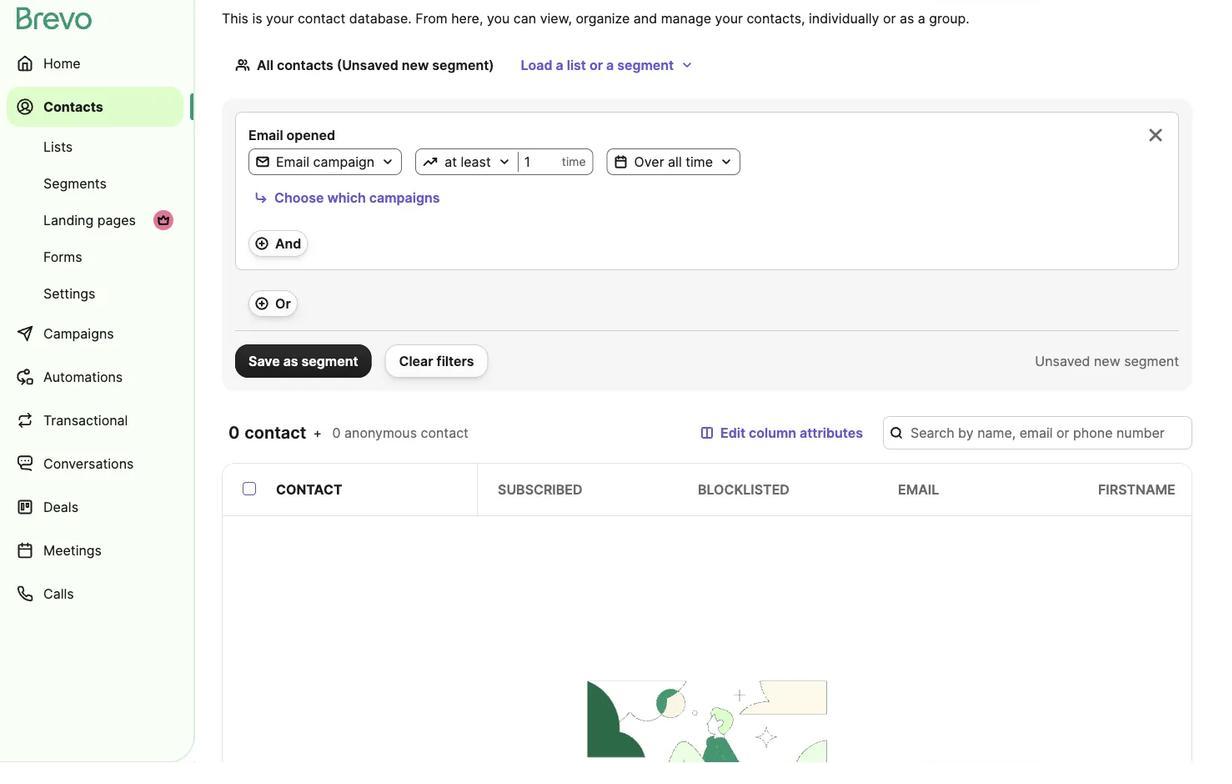 Task type: vqa. For each thing, say whether or not it's contained in the screenshot.
3rd 'DELETE' from the bottom
no



Task type: describe. For each thing, give the bounding box(es) containing it.
2 your from the left
[[715, 10, 743, 26]]

or button
[[249, 290, 298, 317]]

0 vertical spatial or
[[883, 10, 896, 26]]

campaigns
[[369, 189, 440, 206]]

you
[[487, 10, 510, 26]]

segment)
[[432, 57, 494, 73]]

1 your from the left
[[266, 10, 294, 26]]

clear filters
[[399, 353, 474, 369]]

pages
[[97, 212, 136, 228]]

edit
[[721, 425, 746, 441]]

segment for unsaved new segment
[[1124, 353, 1179, 369]]

0 horizontal spatial 0
[[229, 422, 240, 443]]

unsaved new segment
[[1035, 353, 1179, 369]]

at least
[[445, 153, 491, 170]]

contact inside 0 contact + 0 anonymous contact
[[421, 425, 469, 441]]

email for email campaign
[[276, 153, 310, 170]]

home link
[[7, 43, 183, 83]]

or inside button
[[590, 57, 603, 73]]

organize
[[576, 10, 630, 26]]

lists
[[43, 138, 73, 155]]

least
[[461, 153, 491, 170]]

lists link
[[7, 130, 183, 163]]

which
[[327, 189, 366, 206]]

0 horizontal spatial time
[[562, 155, 586, 169]]

this
[[222, 10, 248, 26]]

2 horizontal spatial a
[[918, 10, 926, 26]]

conversations
[[43, 455, 134, 472]]

this is your contact database. from here, you can view, organize and manage your contacts, individually or as a group.
[[222, 10, 970, 26]]

over all time
[[634, 153, 713, 170]]

all
[[668, 153, 682, 170]]

contacts link
[[7, 87, 183, 127]]

from
[[416, 10, 448, 26]]

0 inside 0 contact + 0 anonymous contact
[[332, 425, 341, 441]]

at least button
[[416, 152, 518, 172]]

list
[[567, 57, 586, 73]]

clear filters button
[[385, 344, 488, 378]]

filters
[[437, 353, 474, 369]]

contacts
[[43, 98, 103, 115]]

landing pages
[[43, 212, 136, 228]]

and
[[275, 235, 301, 251]]

campaign
[[313, 153, 375, 170]]

group.
[[929, 10, 970, 26]]

conversations link
[[7, 444, 183, 484]]

contact up contacts
[[298, 10, 346, 26]]

choose
[[274, 189, 324, 206]]

save as segment button
[[235, 344, 372, 378]]

all contacts (unsaved new segment)
[[257, 57, 494, 73]]

Search by name, email or phone number search field
[[883, 416, 1193, 450]]

calls link
[[7, 574, 183, 614]]

at
[[445, 153, 457, 170]]

email opened
[[249, 127, 335, 143]]

meetings link
[[7, 530, 183, 570]]

and button
[[249, 230, 308, 257]]

save as segment
[[249, 353, 358, 369]]

contacts,
[[747, 10, 805, 26]]

1 horizontal spatial a
[[606, 57, 614, 73]]

1 horizontal spatial new
[[1094, 353, 1121, 369]]

automations
[[43, 369, 123, 385]]

(unsaved
[[337, 57, 398, 73]]

+
[[313, 425, 322, 441]]

is
[[252, 10, 262, 26]]

load a list or a segment button
[[508, 48, 707, 82]]

attributes
[[800, 425, 863, 441]]

landing
[[43, 212, 94, 228]]



Task type: locate. For each thing, give the bounding box(es) containing it.
a right list
[[606, 57, 614, 73]]

time right all
[[686, 153, 713, 170]]

email campaign
[[276, 153, 375, 170]]

None number field
[[519, 154, 562, 170]]

1 horizontal spatial segment
[[617, 57, 674, 73]]

0 right +
[[332, 425, 341, 441]]

0 horizontal spatial a
[[556, 57, 564, 73]]

individually
[[809, 10, 879, 26]]

1 horizontal spatial time
[[686, 153, 713, 170]]

your
[[266, 10, 294, 26], [715, 10, 743, 26]]

0 horizontal spatial segment
[[302, 353, 358, 369]]

0
[[229, 422, 240, 443], [332, 425, 341, 441]]

opened
[[287, 127, 335, 143]]

can
[[514, 10, 536, 26]]

automations link
[[7, 357, 183, 397]]

campaigns link
[[7, 314, 183, 354]]

contact
[[298, 10, 346, 26], [245, 422, 306, 443], [421, 425, 469, 441]]

over all time button
[[608, 152, 740, 172]]

segment for save as segment
[[302, 353, 358, 369]]

segment
[[617, 57, 674, 73], [302, 353, 358, 369], [1124, 353, 1179, 369]]

or right individually
[[883, 10, 896, 26]]

settings link
[[7, 277, 183, 310]]

campaigns
[[43, 325, 114, 342]]

transactional link
[[7, 400, 183, 440]]

segments
[[43, 175, 107, 191]]

or
[[275, 295, 291, 312]]

time inside button
[[686, 153, 713, 170]]

time left over on the top right
[[562, 155, 586, 169]]

subscribed
[[498, 481, 583, 498]]

contact left +
[[245, 422, 306, 443]]

forms link
[[7, 240, 183, 274]]

contact right the anonymous
[[421, 425, 469, 441]]

clear
[[399, 353, 433, 369]]

email down email opened
[[276, 153, 310, 170]]

forms
[[43, 249, 82, 265]]

firstname
[[1098, 481, 1176, 498]]

unsaved
[[1035, 353, 1090, 369]]

or
[[883, 10, 896, 26], [590, 57, 603, 73]]

choose which campaigns button
[[249, 185, 446, 210]]

2 horizontal spatial segment
[[1124, 353, 1179, 369]]

0 horizontal spatial or
[[590, 57, 603, 73]]

1 horizontal spatial 0
[[332, 425, 341, 441]]

as
[[900, 10, 914, 26], [283, 353, 298, 369]]

contact
[[276, 481, 343, 498]]

meetings
[[43, 542, 102, 558]]

0 left +
[[229, 422, 240, 443]]

1 vertical spatial new
[[1094, 353, 1121, 369]]

deals
[[43, 499, 78, 515]]

edit column attributes button
[[687, 416, 877, 450]]

a
[[918, 10, 926, 26], [556, 57, 564, 73], [606, 57, 614, 73]]

email
[[249, 127, 283, 143], [276, 153, 310, 170]]

0 vertical spatial new
[[402, 57, 429, 73]]

database.
[[349, 10, 412, 26]]

time
[[686, 153, 713, 170], [562, 155, 586, 169]]

email for email opened
[[249, 127, 283, 143]]

transactional
[[43, 412, 128, 428]]

new right unsaved
[[1094, 353, 1121, 369]]

email inside button
[[276, 153, 310, 170]]

as left group. on the right top
[[900, 10, 914, 26]]

0 vertical spatial email
[[249, 127, 283, 143]]

as right save
[[283, 353, 298, 369]]

column
[[749, 425, 797, 441]]

landing pages link
[[7, 204, 183, 237]]

new
[[402, 57, 429, 73], [1094, 353, 1121, 369]]

1 vertical spatial as
[[283, 353, 298, 369]]

0 vertical spatial as
[[900, 10, 914, 26]]

as inside button
[[283, 353, 298, 369]]

left___rvooi image
[[157, 214, 170, 227]]

over
[[634, 153, 664, 170]]

0 horizontal spatial new
[[402, 57, 429, 73]]

0 contact + 0 anonymous contact
[[229, 422, 469, 443]]

segments link
[[7, 167, 183, 200]]

load
[[521, 57, 553, 73]]

new right (unsaved
[[402, 57, 429, 73]]

deals link
[[7, 487, 183, 527]]

load a list or a segment
[[521, 57, 674, 73]]

settings
[[43, 285, 95, 302]]

calls
[[43, 585, 74, 602]]

here,
[[451, 10, 483, 26]]

a left list
[[556, 57, 564, 73]]

choose which campaigns
[[274, 189, 440, 206]]

contacts
[[277, 57, 333, 73]]

or right list
[[590, 57, 603, 73]]

all
[[257, 57, 273, 73]]

anonymous
[[344, 425, 417, 441]]

email campaign button
[[249, 152, 401, 172]]

email
[[898, 481, 939, 498]]

1 vertical spatial email
[[276, 153, 310, 170]]

manage
[[661, 10, 711, 26]]

a left group. on the right top
[[918, 10, 926, 26]]

blocklisted
[[698, 481, 790, 498]]

1 horizontal spatial as
[[900, 10, 914, 26]]

segment inside save as segment button
[[302, 353, 358, 369]]

edit column attributes
[[721, 425, 863, 441]]

1 horizontal spatial your
[[715, 10, 743, 26]]

and
[[634, 10, 657, 26]]

1 horizontal spatial or
[[883, 10, 896, 26]]

email left opened
[[249, 127, 283, 143]]

your right is
[[266, 10, 294, 26]]

home
[[43, 55, 81, 71]]

0 horizontal spatial your
[[266, 10, 294, 26]]

your right manage
[[715, 10, 743, 26]]

segment inside load a list or a segment button
[[617, 57, 674, 73]]

save
[[249, 353, 280, 369]]

view,
[[540, 10, 572, 26]]

0 horizontal spatial as
[[283, 353, 298, 369]]

1 vertical spatial or
[[590, 57, 603, 73]]



